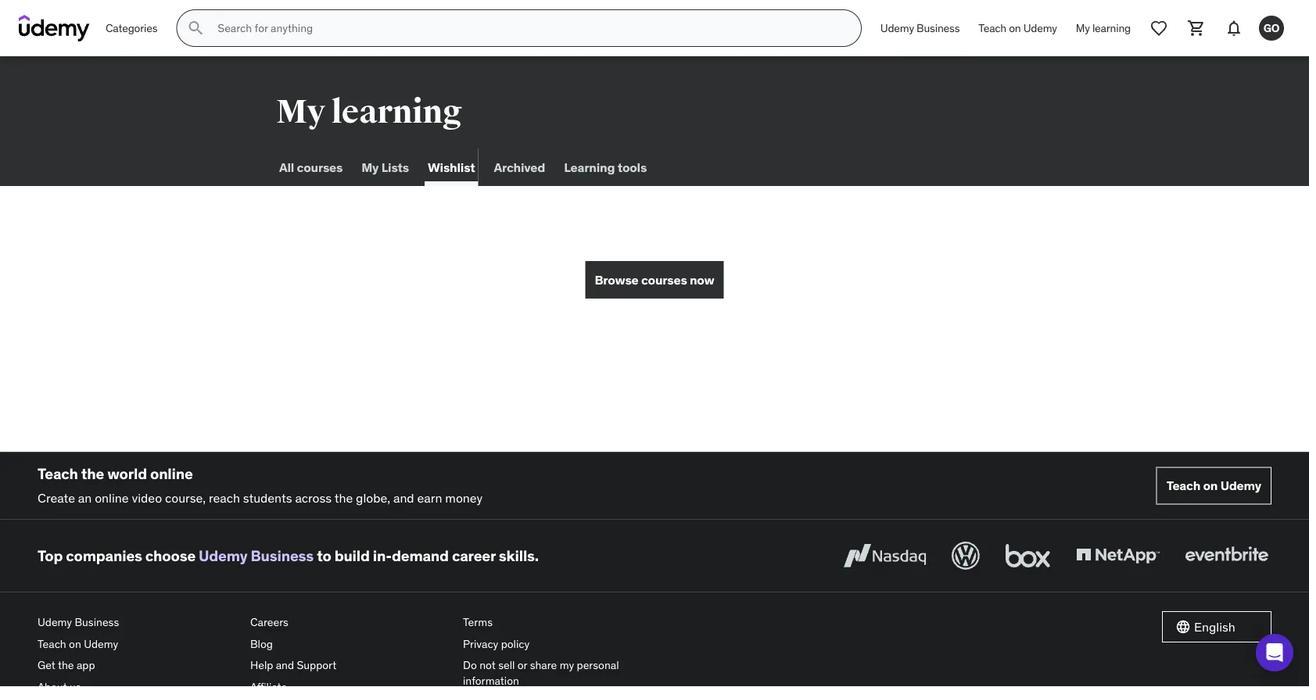Task type: describe. For each thing, give the bounding box(es) containing it.
archived link
[[491, 149, 549, 186]]

career
[[452, 547, 496, 566]]

my lists link
[[359, 149, 412, 186]]

udemy business
[[881, 21, 960, 35]]

1 vertical spatial my
[[276, 92, 325, 132]]

in-
[[373, 547, 392, 566]]

choose
[[145, 547, 196, 566]]

courses for all
[[297, 159, 343, 175]]

archived
[[494, 159, 546, 175]]

policy
[[501, 637, 530, 651]]

go
[[1264, 21, 1280, 35]]

teach inside teach the world online create an online video course, reach students across the globe, and earn money
[[38, 465, 78, 484]]

or
[[518, 659, 528, 673]]

do
[[463, 659, 477, 673]]

skills.
[[499, 547, 539, 566]]

my
[[560, 659, 574, 673]]

my for my lists link on the left
[[362, 159, 379, 175]]

1 horizontal spatial online
[[150, 465, 193, 484]]

money
[[445, 490, 483, 506]]

0 vertical spatial learning
[[1093, 21, 1132, 35]]

submit search image
[[187, 19, 205, 38]]

blog
[[250, 637, 273, 651]]

get
[[38, 659, 55, 673]]

1 horizontal spatial teach on udemy link
[[970, 9, 1067, 47]]

terms privacy policy do not sell or share my personal information
[[463, 616, 619, 688]]

my learning link
[[1067, 9, 1141, 47]]

earn
[[417, 490, 442, 506]]

lists
[[382, 159, 409, 175]]

sell
[[499, 659, 515, 673]]

an
[[78, 490, 92, 506]]

1 vertical spatial teach on udemy link
[[1157, 468, 1272, 505]]

categories button
[[96, 9, 167, 47]]

companies
[[66, 547, 142, 566]]

box image
[[1002, 539, 1055, 574]]

0 horizontal spatial teach on udemy
[[979, 21, 1058, 35]]

share
[[530, 659, 557, 673]]

udemy business teach on udemy get the app
[[38, 616, 119, 673]]

browse courses now
[[595, 272, 715, 288]]

learning tools
[[564, 159, 647, 175]]

build
[[335, 547, 370, 566]]

on inside the udemy business teach on udemy get the app
[[69, 637, 81, 651]]

careers
[[250, 616, 289, 630]]

personal
[[577, 659, 619, 673]]

eventbrite image
[[1182, 539, 1272, 574]]

across
[[295, 490, 332, 506]]

0 vertical spatial udemy business link
[[872, 9, 970, 47]]

learning
[[564, 159, 615, 175]]

globe,
[[356, 490, 391, 506]]

teach inside the udemy business teach on udemy get the app
[[38, 637, 66, 651]]

business for udemy business
[[917, 21, 960, 35]]

0 horizontal spatial learning
[[331, 92, 462, 132]]

careers link
[[250, 612, 451, 634]]

create
[[38, 490, 75, 506]]

privacy
[[463, 637, 499, 651]]

top companies choose udemy business to build in-demand career skills.
[[38, 547, 539, 566]]

2 vertical spatial udemy business link
[[38, 612, 238, 634]]

browse courses now link
[[586, 261, 724, 299]]

to
[[317, 547, 332, 566]]

nasdaq image
[[840, 539, 930, 574]]

notifications image
[[1225, 19, 1244, 38]]

video
[[132, 490, 162, 506]]



Task type: vqa. For each thing, say whether or not it's contained in the screenshot.
easy at the left of the page
no



Task type: locate. For each thing, give the bounding box(es) containing it.
all courses
[[279, 159, 343, 175]]

0 horizontal spatial teach on udemy link
[[38, 634, 238, 655]]

0 horizontal spatial courses
[[297, 159, 343, 175]]

and left earn
[[394, 490, 414, 506]]

my learning
[[1077, 21, 1132, 35], [276, 92, 462, 132]]

1 vertical spatial online
[[95, 490, 129, 506]]

and right help
[[276, 659, 294, 673]]

2 vertical spatial teach on udemy link
[[38, 634, 238, 655]]

0 vertical spatial and
[[394, 490, 414, 506]]

teach on udemy link
[[970, 9, 1067, 47], [1157, 468, 1272, 505], [38, 634, 238, 655]]

my inside my learning link
[[1077, 21, 1091, 35]]

all
[[279, 159, 294, 175]]

blog link
[[250, 634, 451, 655]]

not
[[480, 659, 496, 673]]

2 horizontal spatial my
[[1077, 21, 1091, 35]]

and inside teach the world online create an online video course, reach students across the globe, and earn money
[[394, 490, 414, 506]]

the left 'globe,' on the bottom left of page
[[335, 490, 353, 506]]

0 horizontal spatial the
[[58, 659, 74, 673]]

support
[[297, 659, 337, 673]]

Search for anything text field
[[215, 15, 843, 41]]

wishlist
[[428, 159, 475, 175]]

courses inside browse courses now "link"
[[642, 272, 687, 288]]

2 horizontal spatial on
[[1204, 478, 1219, 494]]

learning up lists
[[331, 92, 462, 132]]

volkswagen image
[[949, 539, 984, 574]]

app
[[77, 659, 95, 673]]

courses right all
[[297, 159, 343, 175]]

1 vertical spatial and
[[276, 659, 294, 673]]

0 horizontal spatial and
[[276, 659, 294, 673]]

courses inside all courses "link"
[[297, 159, 343, 175]]

small image
[[1176, 620, 1192, 636]]

wishlist image
[[1150, 19, 1169, 38]]

courses for browse
[[642, 272, 687, 288]]

0 vertical spatial courses
[[297, 159, 343, 175]]

online
[[150, 465, 193, 484], [95, 490, 129, 506]]

business for udemy business teach on udemy get the app
[[75, 616, 119, 630]]

the right the get
[[58, 659, 74, 673]]

business
[[917, 21, 960, 35], [251, 547, 314, 566], [75, 616, 119, 630]]

courses left now
[[642, 272, 687, 288]]

2 vertical spatial my
[[362, 159, 379, 175]]

learning tools link
[[561, 149, 650, 186]]

my inside my lists link
[[362, 159, 379, 175]]

udemy image
[[19, 15, 90, 41]]

0 vertical spatial my
[[1077, 21, 1091, 35]]

0 vertical spatial business
[[917, 21, 960, 35]]

get the app link
[[38, 655, 238, 677]]

2 horizontal spatial the
[[335, 490, 353, 506]]

1 vertical spatial teach on udemy
[[1167, 478, 1262, 494]]

privacy policy link
[[463, 634, 664, 655]]

wishlist link
[[425, 149, 478, 186]]

tools
[[618, 159, 647, 175]]

udemy
[[881, 21, 915, 35], [1024, 21, 1058, 35], [1221, 478, 1262, 494], [199, 547, 248, 566], [38, 616, 72, 630], [84, 637, 118, 651]]

the up an
[[81, 465, 104, 484]]

teach the world online create an online video course, reach students across the globe, and earn money
[[38, 465, 483, 506]]

top
[[38, 547, 63, 566]]

1 horizontal spatial business
[[251, 547, 314, 566]]

now
[[690, 272, 715, 288]]

browse
[[595, 272, 639, 288]]

all courses link
[[276, 149, 346, 186]]

0 vertical spatial online
[[150, 465, 193, 484]]

1 vertical spatial the
[[335, 490, 353, 506]]

1 horizontal spatial teach on udemy
[[1167, 478, 1262, 494]]

udemy business link
[[872, 9, 970, 47], [199, 547, 314, 566], [38, 612, 238, 634]]

2 horizontal spatial business
[[917, 21, 960, 35]]

the
[[81, 465, 104, 484], [335, 490, 353, 506], [58, 659, 74, 673]]

1 vertical spatial learning
[[331, 92, 462, 132]]

my left lists
[[362, 159, 379, 175]]

0 horizontal spatial on
[[69, 637, 81, 651]]

1 horizontal spatial my learning
[[1077, 21, 1132, 35]]

my learning left wishlist image
[[1077, 21, 1132, 35]]

2 horizontal spatial teach on udemy link
[[1157, 468, 1272, 505]]

2 vertical spatial on
[[69, 637, 81, 651]]

learning
[[1093, 21, 1132, 35], [331, 92, 462, 132]]

on
[[1010, 21, 1022, 35], [1204, 478, 1219, 494], [69, 637, 81, 651]]

the inside the udemy business teach on udemy get the app
[[58, 659, 74, 673]]

english button
[[1163, 612, 1272, 643]]

help
[[250, 659, 273, 673]]

go link
[[1254, 9, 1291, 47]]

do not sell or share my personal information button
[[463, 655, 664, 688]]

my
[[1077, 21, 1091, 35], [276, 92, 325, 132], [362, 159, 379, 175]]

categories
[[106, 21, 158, 35]]

teach on udemy
[[979, 21, 1058, 35], [1167, 478, 1262, 494]]

my learning up my lists
[[276, 92, 462, 132]]

0 vertical spatial the
[[81, 465, 104, 484]]

my lists
[[362, 159, 409, 175]]

1 vertical spatial udemy business link
[[199, 547, 314, 566]]

1 horizontal spatial and
[[394, 490, 414, 506]]

english
[[1195, 619, 1236, 635]]

and inside careers blog help and support
[[276, 659, 294, 673]]

0 vertical spatial teach on udemy
[[979, 21, 1058, 35]]

0 vertical spatial on
[[1010, 21, 1022, 35]]

1 horizontal spatial courses
[[642, 272, 687, 288]]

2 vertical spatial business
[[75, 616, 119, 630]]

0 vertical spatial my learning
[[1077, 21, 1132, 35]]

my up all courses
[[276, 92, 325, 132]]

information
[[463, 674, 520, 688]]

world
[[107, 465, 147, 484]]

business inside the udemy business teach on udemy get the app
[[75, 616, 119, 630]]

online up course,
[[150, 465, 193, 484]]

1 vertical spatial on
[[1204, 478, 1219, 494]]

1 horizontal spatial my
[[362, 159, 379, 175]]

careers blog help and support
[[250, 616, 337, 673]]

0 horizontal spatial my learning
[[276, 92, 462, 132]]

my left wishlist image
[[1077, 21, 1091, 35]]

course,
[[165, 490, 206, 506]]

2 vertical spatial the
[[58, 659, 74, 673]]

0 horizontal spatial business
[[75, 616, 119, 630]]

0 horizontal spatial online
[[95, 490, 129, 506]]

1 vertical spatial business
[[251, 547, 314, 566]]

students
[[243, 490, 292, 506]]

netapp image
[[1074, 539, 1164, 574]]

1 horizontal spatial on
[[1010, 21, 1022, 35]]

shopping cart with 0 items image
[[1188, 19, 1207, 38]]

demand
[[392, 547, 449, 566]]

1 vertical spatial courses
[[642, 272, 687, 288]]

help and support link
[[250, 655, 451, 677]]

0 vertical spatial teach on udemy link
[[970, 9, 1067, 47]]

1 horizontal spatial learning
[[1093, 21, 1132, 35]]

reach
[[209, 490, 240, 506]]

0 horizontal spatial my
[[276, 92, 325, 132]]

terms link
[[463, 612, 664, 634]]

learning left wishlist image
[[1093, 21, 1132, 35]]

my for my learning link
[[1077, 21, 1091, 35]]

teach
[[979, 21, 1007, 35], [38, 465, 78, 484], [1167, 478, 1201, 494], [38, 637, 66, 651]]

terms
[[463, 616, 493, 630]]

1 horizontal spatial the
[[81, 465, 104, 484]]

online right an
[[95, 490, 129, 506]]

courses
[[297, 159, 343, 175], [642, 272, 687, 288]]

and
[[394, 490, 414, 506], [276, 659, 294, 673]]

1 vertical spatial my learning
[[276, 92, 462, 132]]



